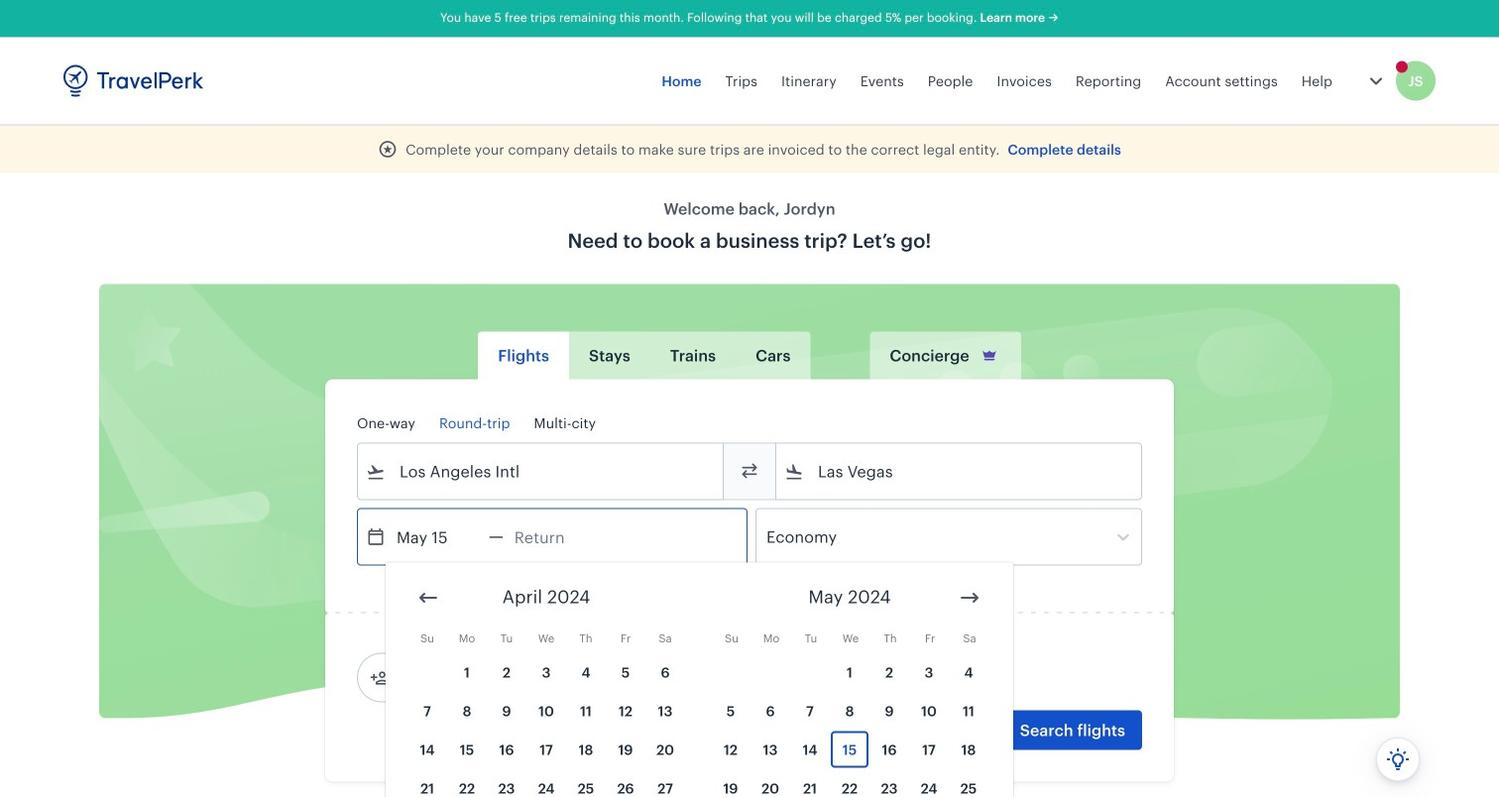 Task type: describe. For each thing, give the bounding box(es) containing it.
Add first traveler search field
[[390, 662, 596, 694]]

To search field
[[805, 456, 1116, 488]]

move forward to switch to the next month. image
[[958, 586, 982, 610]]



Task type: locate. For each thing, give the bounding box(es) containing it.
calendar application
[[386, 563, 1500, 798]]

From search field
[[386, 456, 697, 488]]

Depart text field
[[386, 509, 489, 565]]

move backward to switch to the previous month. image
[[417, 586, 440, 610]]

Return text field
[[504, 509, 607, 565]]



Task type: vqa. For each thing, say whether or not it's contained in the screenshot.
Depart text box
yes



